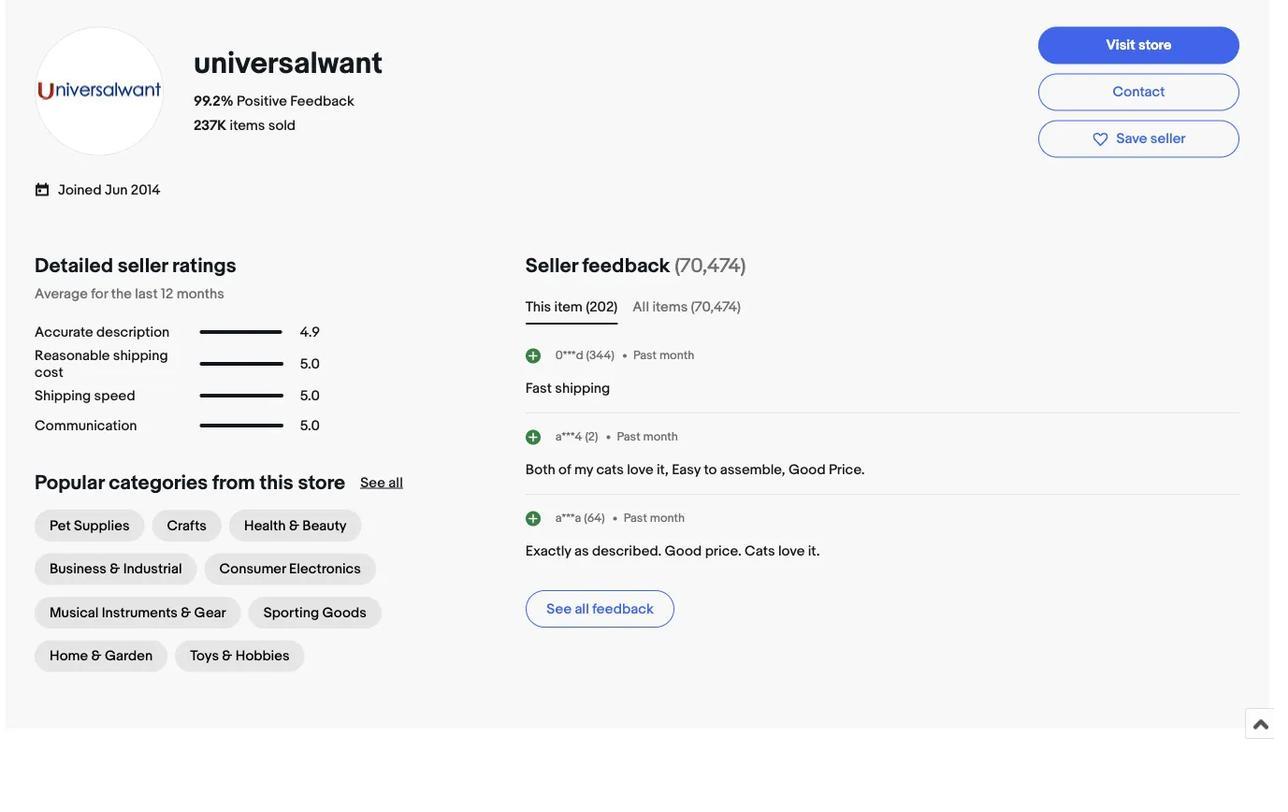 Task type: vqa. For each thing, say whether or not it's contained in the screenshot.
"Good"
yes



Task type: describe. For each thing, give the bounding box(es) containing it.
communication
[[35, 417, 137, 434]]

all for see all feedback
[[575, 601, 589, 618]]

this
[[260, 471, 293, 495]]

past for shipping
[[633, 348, 657, 363]]

of
[[559, 461, 571, 478]]

5.0 for shipping
[[300, 356, 320, 372]]

universalwant
[[194, 45, 383, 82]]

universalwant link
[[194, 45, 389, 82]]

seller for detailed
[[118, 254, 168, 278]]

seller for save
[[1151, 130, 1186, 147]]

save seller button
[[1039, 120, 1240, 158]]

hobbies
[[235, 648, 290, 665]]

cats
[[745, 543, 775, 560]]

goods
[[322, 604, 367, 621]]

all for see all
[[389, 474, 403, 491]]

past month for shipping
[[633, 348, 695, 363]]

& for business & industrial
[[110, 561, 120, 578]]

health
[[244, 517, 286, 534]]

past for as
[[624, 511, 647, 526]]

99.2% positive feedback 237k items sold
[[194, 93, 354, 134]]

my
[[574, 461, 593, 478]]

sold
[[268, 117, 296, 134]]

month for shipping
[[660, 348, 695, 363]]

crafts link
[[152, 510, 222, 542]]

accurate
[[35, 324, 93, 341]]

supplies
[[74, 517, 130, 534]]

0 vertical spatial feedback
[[582, 254, 670, 278]]

detailed seller ratings
[[35, 254, 236, 278]]

consumer electronics link
[[204, 553, 376, 585]]

fast shipping
[[526, 380, 610, 397]]

past month for of
[[617, 430, 678, 444]]

crafts
[[167, 517, 207, 534]]

price.
[[829, 461, 865, 478]]

1 vertical spatial items
[[653, 298, 688, 315]]

cats
[[596, 461, 624, 478]]

save
[[1117, 130, 1148, 147]]

both of my cats love it, easy to assemble, good price.
[[526, 461, 865, 478]]

positive
[[237, 93, 287, 110]]

assemble,
[[720, 461, 786, 478]]

see all feedback link
[[526, 590, 675, 628]]

home
[[50, 648, 88, 665]]

pet supplies
[[50, 517, 130, 534]]

see for see all feedback
[[547, 601, 572, 618]]

visit store
[[1106, 36, 1172, 53]]

health & beauty link
[[229, 510, 362, 542]]

& for toys & hobbies
[[222, 648, 232, 665]]

speed
[[94, 387, 135, 404]]

0 vertical spatial store
[[1139, 36, 1172, 53]]

reasonable shipping cost
[[35, 347, 168, 381]]

accurate description
[[35, 324, 170, 341]]

musical instruments & gear
[[50, 604, 226, 621]]

seller
[[526, 254, 578, 278]]

a***a
[[556, 511, 581, 526]]

last
[[135, 285, 158, 302]]

this
[[526, 298, 551, 315]]

0***d (344)
[[556, 348, 615, 363]]

99.2%
[[194, 93, 234, 110]]

text__icon wrapper image
[[35, 180, 58, 197]]

from
[[212, 471, 255, 495]]

4.9
[[300, 324, 320, 341]]

musical instruments & gear link
[[35, 597, 241, 629]]

this item (202)
[[526, 298, 618, 315]]

5.0 for speed
[[300, 387, 320, 404]]

& for home & garden
[[91, 648, 102, 665]]

see for see all
[[360, 474, 385, 491]]

all items (70,474)
[[633, 298, 741, 315]]

shipping speed
[[35, 387, 135, 404]]

visit store link
[[1039, 27, 1240, 64]]

sporting goods
[[264, 604, 367, 621]]

easy
[[672, 461, 701, 478]]

(70,474) for seller feedback (70,474)
[[675, 254, 746, 278]]

described.
[[592, 543, 662, 560]]

toys & hobbies link
[[175, 640, 305, 672]]

shipping for fast shipping
[[555, 380, 610, 397]]

exactly as described.  good price. cats love it.
[[526, 543, 820, 560]]

(2)
[[585, 430, 598, 444]]

cost
[[35, 364, 63, 381]]

industrial
[[123, 561, 182, 578]]

1 vertical spatial good
[[665, 543, 702, 560]]

health & beauty
[[244, 517, 347, 534]]

contact link
[[1039, 73, 1240, 111]]

seller feedback (70,474)
[[526, 254, 746, 278]]



Task type: locate. For each thing, give the bounding box(es) containing it.
love left it, at the right of the page
[[627, 461, 654, 478]]

& right toys
[[222, 648, 232, 665]]

3 5.0 from the top
[[300, 417, 320, 434]]

beauty
[[302, 517, 347, 534]]

past month for as
[[624, 511, 685, 526]]

shipping down 0***d (344)
[[555, 380, 610, 397]]

0 vertical spatial month
[[660, 348, 695, 363]]

past month up exactly as described.  good price. cats love it.
[[624, 511, 685, 526]]

description
[[96, 324, 170, 341]]

tab list containing this item (202)
[[526, 297, 1240, 317]]

feedback up the all
[[582, 254, 670, 278]]

store right visit
[[1139, 36, 1172, 53]]

0 horizontal spatial seller
[[118, 254, 168, 278]]

shipping for reasonable shipping cost
[[113, 347, 168, 364]]

1 vertical spatial shipping
[[555, 380, 610, 397]]

1 horizontal spatial store
[[1139, 36, 1172, 53]]

0***d
[[556, 348, 584, 363]]

seller right save
[[1151, 130, 1186, 147]]

a***a (64)
[[556, 511, 605, 526]]

fast
[[526, 380, 552, 397]]

categories
[[109, 471, 208, 495]]

month for as
[[650, 511, 685, 526]]

shipping inside reasonable shipping cost
[[113, 347, 168, 364]]

a***4
[[556, 430, 582, 444]]

& right home
[[91, 648, 102, 665]]

see all
[[360, 474, 403, 491]]

love left it.
[[778, 543, 805, 560]]

2 5.0 from the top
[[300, 387, 320, 404]]

2 vertical spatial past month
[[624, 511, 685, 526]]

5.0
[[300, 356, 320, 372], [300, 387, 320, 404], [300, 417, 320, 434]]

1 vertical spatial month
[[643, 430, 678, 444]]

the
[[111, 285, 132, 302]]

business & industrial
[[50, 561, 182, 578]]

store up beauty
[[298, 471, 345, 495]]

& left gear
[[181, 604, 191, 621]]

see down "exactly" at the left of the page
[[547, 601, 572, 618]]

a***4 (2)
[[556, 430, 598, 444]]

1 horizontal spatial all
[[575, 601, 589, 618]]

items right the all
[[653, 298, 688, 315]]

&
[[289, 517, 299, 534], [110, 561, 120, 578], [181, 604, 191, 621], [91, 648, 102, 665], [222, 648, 232, 665]]

shipping down description
[[113, 347, 168, 364]]

1 horizontal spatial shipping
[[555, 380, 610, 397]]

0 vertical spatial seller
[[1151, 130, 1186, 147]]

garden
[[105, 648, 153, 665]]

average for the last 12 months
[[35, 285, 224, 302]]

past month
[[633, 348, 695, 363], [617, 430, 678, 444], [624, 511, 685, 526]]

1 5.0 from the top
[[300, 356, 320, 372]]

0 vertical spatial love
[[627, 461, 654, 478]]

0 horizontal spatial store
[[298, 471, 345, 495]]

store
[[1139, 36, 1172, 53], [298, 471, 345, 495]]

sporting goods link
[[249, 597, 382, 629]]

1 vertical spatial past
[[617, 430, 641, 444]]

month up exactly as described.  good price. cats love it.
[[650, 511, 685, 526]]

to
[[704, 461, 717, 478]]

0 horizontal spatial all
[[389, 474, 403, 491]]

ratings
[[172, 254, 236, 278]]

1 vertical spatial love
[[778, 543, 805, 560]]

detailed
[[35, 254, 113, 278]]

good left "price."
[[665, 543, 702, 560]]

all
[[389, 474, 403, 491], [575, 601, 589, 618]]

seller
[[1151, 130, 1186, 147], [118, 254, 168, 278]]

2 vertical spatial past
[[624, 511, 647, 526]]

sporting
[[264, 604, 319, 621]]

237k
[[194, 117, 227, 134]]

for
[[91, 285, 108, 302]]

0 vertical spatial (70,474)
[[675, 254, 746, 278]]

0 horizontal spatial love
[[627, 461, 654, 478]]

1 horizontal spatial good
[[789, 461, 826, 478]]

2 vertical spatial month
[[650, 511, 685, 526]]

item
[[554, 298, 583, 315]]

seller up last
[[118, 254, 168, 278]]

1 horizontal spatial items
[[653, 298, 688, 315]]

0 vertical spatial see
[[360, 474, 385, 491]]

home & garden
[[50, 648, 153, 665]]

popular categories from this store
[[35, 471, 345, 495]]

reasonable
[[35, 347, 110, 364]]

average
[[35, 285, 88, 302]]

2 vertical spatial 5.0
[[300, 417, 320, 434]]

(64)
[[584, 511, 605, 526]]

1 horizontal spatial seller
[[1151, 130, 1186, 147]]

consumer
[[219, 561, 286, 578]]

items inside 99.2% positive feedback 237k items sold
[[230, 117, 265, 134]]

feedback
[[290, 93, 354, 110]]

1 vertical spatial feedback
[[593, 601, 654, 618]]

pet
[[50, 517, 71, 534]]

& right business
[[110, 561, 120, 578]]

& inside 'link'
[[110, 561, 120, 578]]

see inside see all feedback link
[[547, 601, 572, 618]]

items
[[230, 117, 265, 134], [653, 298, 688, 315]]

0 vertical spatial good
[[789, 461, 826, 478]]

seller inside button
[[1151, 130, 1186, 147]]

home & garden link
[[35, 640, 168, 672]]

& for health & beauty
[[289, 517, 299, 534]]

toys & hobbies
[[190, 648, 290, 665]]

tab list
[[526, 297, 1240, 317]]

(344)
[[586, 348, 615, 363]]

instruments
[[102, 604, 178, 621]]

0 horizontal spatial see
[[360, 474, 385, 491]]

(70,474) for all items (70,474)
[[691, 298, 741, 315]]

2014
[[131, 182, 161, 199]]

save seller
[[1117, 130, 1186, 147]]

0 vertical spatial past month
[[633, 348, 695, 363]]

exactly
[[526, 543, 571, 560]]

see all link
[[360, 474, 403, 491]]

1 vertical spatial past month
[[617, 430, 678, 444]]

good
[[789, 461, 826, 478], [665, 543, 702, 560]]

1 vertical spatial see
[[547, 601, 572, 618]]

0 vertical spatial items
[[230, 117, 265, 134]]

12
[[161, 285, 173, 302]]

1 vertical spatial seller
[[118, 254, 168, 278]]

past right (2)
[[617, 430, 641, 444]]

shipping
[[113, 347, 168, 364], [555, 380, 610, 397]]

visit
[[1106, 36, 1136, 53]]

musical
[[50, 604, 99, 621]]

jun
[[105, 182, 128, 199]]

feedback
[[582, 254, 670, 278], [593, 601, 654, 618]]

it,
[[657, 461, 669, 478]]

1 vertical spatial 5.0
[[300, 387, 320, 404]]

business
[[50, 561, 107, 578]]

& right 'health'
[[289, 517, 299, 534]]

joined
[[58, 182, 102, 199]]

past right (344)
[[633, 348, 657, 363]]

0 vertical spatial shipping
[[113, 347, 168, 364]]

(70,474) right the all
[[691, 298, 741, 315]]

shipping
[[35, 387, 91, 404]]

good left the price.
[[789, 461, 826, 478]]

month down all items (70,474)
[[660, 348, 695, 363]]

universalwant image
[[34, 26, 165, 157]]

see up health & beauty link
[[360, 474, 385, 491]]

0 horizontal spatial items
[[230, 117, 265, 134]]

joined jun 2014
[[58, 182, 161, 199]]

1 vertical spatial all
[[575, 601, 589, 618]]

see all feedback
[[547, 601, 654, 618]]

it.
[[808, 543, 820, 560]]

feedback down the described.
[[593, 601, 654, 618]]

(70,474) up all items (70,474)
[[675, 254, 746, 278]]

toys
[[190, 648, 219, 665]]

business & industrial link
[[35, 553, 197, 585]]

month up it, at the right of the page
[[643, 430, 678, 444]]

0 horizontal spatial good
[[665, 543, 702, 560]]

past up the described.
[[624, 511, 647, 526]]

as
[[575, 543, 589, 560]]

electronics
[[289, 561, 361, 578]]

price.
[[705, 543, 742, 560]]

(70,474)
[[675, 254, 746, 278], [691, 298, 741, 315]]

1 horizontal spatial see
[[547, 601, 572, 618]]

0 vertical spatial 5.0
[[300, 356, 320, 372]]

1 vertical spatial (70,474)
[[691, 298, 741, 315]]

0 vertical spatial all
[[389, 474, 403, 491]]

1 vertical spatial store
[[298, 471, 345, 495]]

0 horizontal spatial shipping
[[113, 347, 168, 364]]

pet supplies link
[[35, 510, 145, 542]]

0 vertical spatial past
[[633, 348, 657, 363]]

past month down the all
[[633, 348, 695, 363]]

month for of
[[643, 430, 678, 444]]

items down positive
[[230, 117, 265, 134]]

past month up it, at the right of the page
[[617, 430, 678, 444]]

1 horizontal spatial love
[[778, 543, 805, 560]]

past for of
[[617, 430, 641, 444]]

gear
[[194, 604, 226, 621]]

popular
[[35, 471, 104, 495]]



